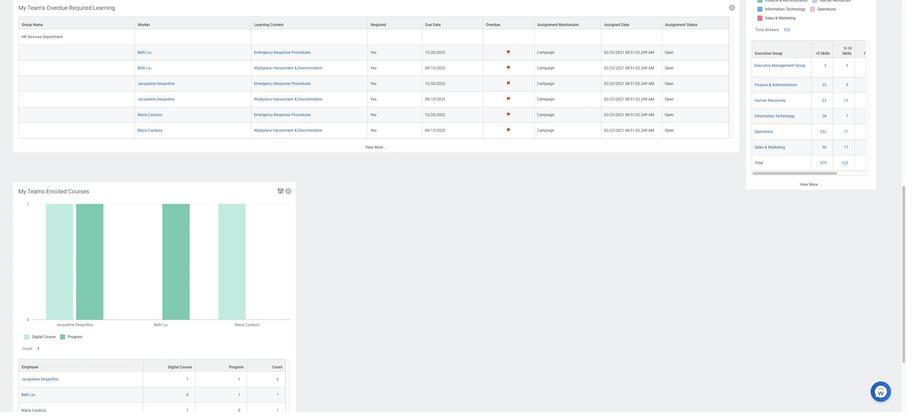 Task type: vqa. For each thing, say whether or not it's contained in the screenshot.


Task type: describe. For each thing, give the bounding box(es) containing it.
configure my team's overdue required learning image
[[729, 4, 736, 11]]

assigned date button
[[602, 17, 662, 29]]

beth liu for workplace
[[138, 66, 151, 70]]

row containing 5-10 skills
[[752, 40, 901, 58]]

finance & administration link
[[755, 82, 797, 87]]

administration
[[772, 83, 797, 87]]

executive for executive group
[[755, 51, 771, 56]]

17
[[844, 145, 848, 150]]

4 am from the top
[[648, 97, 654, 102]]

due date
[[425, 23, 441, 27]]

my teams enrolled courses
[[18, 188, 89, 195]]

overdue button
[[483, 17, 534, 29]]

worker button
[[135, 17, 251, 29]]

more for the left view more ... link
[[374, 145, 383, 150]]

workplace harassment & discrimination link for jacqueline desjardins
[[254, 96, 322, 102]]

28 button
[[822, 114, 828, 119]]

digital
[[168, 365, 179, 370]]

23
[[822, 98, 827, 103]]

33 button
[[822, 83, 828, 88]]

11+ skills image for 7
[[857, 114, 874, 119]]

4 campaign element from the top
[[537, 96, 554, 102]]

digital course
[[168, 365, 192, 370]]

desjardins inside my teams enrolled courses element
[[41, 377, 59, 382]]

6 yes from the top
[[370, 128, 377, 133]]

row containing sales & marketing
[[752, 140, 901, 155]]

28
[[822, 114, 827, 119]]

11+ skills
[[864, 46, 873, 56]]

procedures for beth liu
[[292, 50, 311, 55]]

5-
[[844, 46, 847, 51]]

content
[[270, 23, 284, 27]]

emergency response procedures link for jacqueline desjardins
[[254, 80, 311, 86]]

<5
[[816, 51, 820, 56]]

09/15/2023 for jacqueline desjardins
[[425, 97, 445, 102]]

4 button
[[37, 346, 40, 351]]

assignment status
[[665, 23, 698, 27]]

2 horizontal spatial group
[[795, 63, 806, 68]]

5-10 skills button
[[833, 41, 855, 58]]

122 button
[[842, 161, 849, 166]]

3 02/23/2021 08:51:02.249 am from the top
[[604, 82, 654, 86]]

program
[[229, 365, 244, 370]]

sales & marketing
[[755, 145, 785, 150]]

workers
[[765, 28, 779, 32]]

2 02/23/2021 08:51:02.249 am from the top
[[604, 66, 654, 70]]

my team's overdue required learning
[[18, 4, 115, 11]]

jacqueline desjardins link for emergency
[[138, 80, 175, 86]]

5 02/23/2021 08:51:02.249 am from the top
[[604, 113, 654, 117]]

count button
[[247, 359, 285, 372]]

0
[[186, 393, 188, 397]]

liu inside my teams enrolled courses element
[[30, 393, 35, 397]]

services
[[27, 35, 42, 39]]

my for my teams enrolled courses
[[18, 188, 26, 195]]

liu for workplace
[[146, 66, 151, 70]]

information
[[755, 114, 774, 119]]

campaign for fourth campaign element
[[537, 97, 554, 102]]

row containing total
[[752, 155, 901, 171]]

3 am from the top
[[648, 82, 654, 86]]

5 button
[[846, 83, 849, 88]]

1 am from the top
[[648, 50, 654, 55]]

harassment for desjardins
[[273, 97, 294, 102]]

harassment for liu
[[273, 66, 294, 70]]

jacqueline inside my teams enrolled courses element
[[21, 377, 40, 382]]

2 08:51:02.249 from the top
[[625, 66, 647, 70]]

0 button
[[186, 393, 189, 398]]

7 button
[[846, 114, 849, 119]]

overdue inside popup button
[[486, 23, 500, 27]]

cardoza for workplace
[[148, 128, 162, 133]]

date for due date
[[433, 23, 441, 27]]

hr services department row
[[18, 29, 729, 45]]

13 button
[[844, 98, 849, 103]]

finance & administration
[[755, 83, 797, 87]]

team's
[[27, 4, 45, 11]]

emergency for desjardins
[[254, 82, 273, 86]]

workplace for desjardins
[[254, 97, 272, 102]]

08:51:02.249 for jacqueline desjardins link associated with workplace
[[625, 97, 647, 102]]

operations
[[755, 130, 773, 134]]

information technology link
[[755, 113, 795, 119]]

date for assigned date
[[621, 23, 629, 27]]

2 am from the top
[[648, 66, 654, 70]]

due date button
[[422, 17, 483, 29]]

jacqueline desjardins for workplace
[[138, 97, 175, 102]]

row containing finance & administration
[[752, 77, 901, 93]]

09/15/2023 for beth liu
[[425, 66, 445, 70]]

group name
[[22, 23, 43, 27]]

enrolled
[[46, 188, 67, 195]]

human resources
[[755, 98, 786, 103]]

5
[[846, 83, 848, 87]]

hr
[[21, 35, 26, 39]]

emergency response procedures for jacqueline desjardins
[[254, 82, 311, 86]]

workplace harassment & discrimination for jacqueline desjardins
[[254, 97, 322, 102]]

maria cardoza for workplace
[[138, 128, 162, 133]]

sales & marketing link
[[755, 144, 785, 150]]

2 yes from the top
[[370, 66, 377, 70]]

& for maria cardoza
[[295, 128, 297, 133]]

5 campaign element from the top
[[537, 111, 554, 117]]

02/23/2021 for second open element from the top
[[604, 66, 624, 70]]

beth inside my teams enrolled courses element
[[21, 393, 29, 397]]

6 campaign element from the top
[[537, 127, 554, 133]]

maria cardoza link for emergency
[[138, 111, 162, 117]]

232 button
[[820, 129, 828, 134]]

4 yes from the top
[[370, 97, 377, 102]]

11+ skills button
[[855, 41, 876, 58]]

7
[[846, 114, 848, 119]]

executive management group
[[755, 63, 806, 68]]

procedures for jacqueline desjardins
[[292, 82, 311, 86]]

2 button
[[277, 377, 280, 382]]

jacqueline desjardins for emergency
[[138, 82, 175, 86]]

learning content
[[254, 23, 284, 27]]

worker
[[138, 23, 150, 27]]

skills for <5 skills
[[821, 51, 830, 56]]

employee
[[22, 365, 38, 370]]

1 open element from the top
[[665, 49, 674, 55]]

maria cardoza link for workplace
[[138, 127, 162, 133]]

beth liu inside my teams enrolled courses element
[[21, 393, 35, 397]]

0 horizontal spatial view more ... link
[[13, 142, 740, 153]]

<5 skills column header
[[812, 40, 833, 58]]

3 for 1st the 3 button from right
[[846, 63, 848, 68]]

group name button
[[19, 17, 135, 29]]

response for desjardins
[[274, 82, 291, 86]]

technology
[[775, 114, 795, 119]]

workplace harassment & discrimination for beth liu
[[254, 66, 322, 70]]

02/23/2021 for open element related to maria cardoza 'link' related to workplace
[[604, 128, 624, 133]]

information technology
[[755, 114, 795, 119]]

row containing operations
[[752, 124, 901, 140]]

finance
[[755, 83, 768, 87]]

due
[[425, 23, 432, 27]]

operations link
[[755, 128, 773, 134]]

& for jacqueline desjardins
[[295, 97, 297, 102]]

liu for emergency
[[146, 50, 151, 55]]

4
[[37, 347, 39, 351]]

11+ skills image for 5
[[857, 83, 874, 88]]

533
[[784, 28, 790, 32]]

5 yes from the top
[[370, 113, 377, 117]]

emergency response procedures link for maria cardoza
[[254, 111, 311, 117]]

11+ skills image for 3
[[857, 63, 874, 68]]

cardoza for emergency
[[148, 113, 162, 117]]

executive group button
[[752, 41, 811, 58]]

total element
[[755, 160, 763, 165]]

1 vertical spatial group
[[772, 51, 783, 56]]

group inside my team's overdue required learning element
[[22, 23, 32, 27]]

3 yes from the top
[[370, 82, 377, 86]]

56
[[822, 145, 827, 150]]

worker column header
[[135, 17, 251, 30]]

my team's overdue required learning element
[[13, 0, 740, 153]]

jacqueline desjardins link inside my teams enrolled courses element
[[21, 376, 59, 382]]

2 skills from the left
[[843, 51, 852, 56]]

232
[[820, 130, 827, 134]]

row containing executive management group
[[752, 58, 901, 77]]

skills for 11+ skills
[[864, 51, 873, 56]]

beth liu for emergency
[[138, 50, 151, 55]]

required button
[[368, 17, 422, 29]]

marketing
[[768, 145, 785, 150]]

2 campaign element from the top
[[537, 65, 554, 70]]

08:51:02.249 for maria cardoza 'link' related to workplace
[[625, 128, 647, 133]]

jacqueline for emergency response procedures
[[138, 82, 156, 86]]

0 vertical spatial overdue
[[47, 4, 68, 11]]

375
[[820, 161, 827, 165]]

maria for workplace harassment & discrimination
[[138, 128, 147, 133]]

1 02/23/2021 from the top
[[604, 50, 624, 55]]

discrimination for jacqueline desjardins
[[298, 97, 322, 102]]

23 button
[[822, 98, 828, 103]]

employee button
[[19, 359, 143, 372]]

executive for executive management group
[[755, 63, 771, 68]]

3 campaign element from the top
[[537, 80, 554, 86]]

worker skills band element
[[746, 0, 901, 190]]

0 horizontal spatial learning
[[93, 4, 115, 11]]

emergency for liu
[[254, 50, 273, 55]]

emergency response procedures for beth liu
[[254, 50, 311, 55]]

122
[[842, 161, 848, 165]]



Task type: locate. For each thing, give the bounding box(es) containing it.
3 down 5-10 skills
[[846, 63, 848, 68]]

assignment left mechanism
[[537, 23, 558, 27]]

harassment
[[273, 66, 294, 70], [273, 97, 294, 102], [273, 128, 294, 133]]

1 campaign from the top
[[537, 50, 554, 55]]

more inside worker skills band element
[[809, 183, 818, 187]]

<5 skills
[[816, 51, 830, 56]]

1 vertical spatial overdue
[[486, 23, 500, 27]]

6 open from the top
[[665, 128, 674, 133]]

5 open element from the top
[[665, 111, 674, 117]]

open
[[665, 50, 674, 55], [665, 66, 674, 70], [665, 82, 674, 86], [665, 97, 674, 102], [665, 113, 674, 117], [665, 128, 674, 133]]

emergency response procedures link
[[254, 49, 311, 55], [254, 80, 311, 86], [254, 111, 311, 117]]

11+ skills image down '11+ skills'
[[857, 63, 874, 68]]

1 vertical spatial emergency response procedures
[[254, 82, 311, 86]]

open element for jacqueline desjardins link associated with workplace
[[665, 96, 674, 102]]

5 am from the top
[[648, 113, 654, 117]]

1 workplace from the top
[[254, 66, 272, 70]]

2 11+ skills image from the top
[[857, 83, 874, 88]]

row containing group name
[[18, 17, 729, 30]]

date inside popup button
[[621, 23, 629, 27]]

count inside popup button
[[272, 365, 282, 370]]

1 vertical spatial workplace harassment & discrimination link
[[254, 96, 322, 102]]

6 08:51:02.249 from the top
[[625, 128, 647, 133]]

open element for jacqueline desjardins link for emergency
[[665, 80, 674, 86]]

1 button
[[186, 377, 189, 382], [238, 377, 241, 382], [238, 393, 241, 398], [277, 393, 280, 398]]

1 horizontal spatial 3 button
[[846, 63, 849, 68]]

1 emergency from the top
[[254, 50, 273, 55]]

3 down <5 skills at the top right of the page
[[824, 63, 827, 68]]

mechanism
[[559, 23, 579, 27]]

1 vertical spatial harassment
[[273, 97, 294, 102]]

0 horizontal spatial view more ...
[[365, 145, 387, 150]]

row containing information technology
[[752, 109, 901, 124]]

0 vertical spatial group
[[22, 23, 32, 27]]

5 open from the top
[[665, 113, 674, 117]]

0 vertical spatial 09/15/2023
[[425, 66, 445, 70]]

1 vertical spatial required
[[371, 23, 386, 27]]

2 workplace harassment & discrimination from the top
[[254, 97, 322, 102]]

row containing employee
[[18, 359, 286, 372]]

1 horizontal spatial learning
[[254, 23, 269, 27]]

emergency response procedures link for beth liu
[[254, 49, 311, 55]]

0 vertical spatial view more ... link
[[13, 142, 740, 153]]

beth
[[138, 50, 145, 55], [138, 66, 145, 70], [21, 393, 29, 397]]

workplace harassment & discrimination for maria cardoza
[[254, 128, 322, 133]]

1 vertical spatial cardoza
[[148, 128, 162, 133]]

0 horizontal spatial assignment
[[537, 23, 558, 27]]

3 button down <5 skills at the top right of the page
[[824, 63, 828, 68]]

maria for emergency response procedures
[[138, 113, 147, 117]]

discrimination for beth liu
[[298, 66, 322, 70]]

3 02/23/2021 from the top
[[604, 82, 624, 86]]

0 vertical spatial view more ...
[[365, 145, 387, 150]]

5-10 skills column header
[[833, 40, 855, 58]]

campaign for 1st campaign element from the bottom of the my team's overdue required learning element at the top
[[537, 128, 554, 133]]

0 vertical spatial jacqueline desjardins link
[[138, 80, 175, 86]]

beth liu link for workplace
[[138, 65, 151, 70]]

skills
[[821, 51, 830, 56], [843, 51, 852, 56], [864, 51, 873, 56]]

2 12/20/2022 from the top
[[425, 82, 445, 86]]

view more ... inside my team's overdue required learning element
[[365, 145, 387, 150]]

2 vertical spatial harassment
[[273, 128, 294, 133]]

77
[[844, 130, 848, 134]]

open element
[[665, 49, 674, 55], [665, 65, 674, 70], [665, 80, 674, 86], [665, 96, 674, 102], [665, 111, 674, 117], [665, 127, 674, 133]]

am
[[648, 50, 654, 55], [648, 66, 654, 70], [648, 82, 654, 86], [648, 97, 654, 102], [648, 113, 654, 117], [648, 128, 654, 133]]

learning content column header
[[251, 17, 368, 30]]

02/23/2021 for open element for jacqueline desjardins link associated with workplace
[[604, 97, 624, 102]]

1 procedures from the top
[[292, 50, 311, 55]]

group up executive management group link
[[772, 51, 783, 56]]

0 vertical spatial procedures
[[292, 50, 311, 55]]

5 campaign from the top
[[537, 113, 554, 117]]

0 horizontal spatial group
[[22, 23, 32, 27]]

1 09/15/2023 from the top
[[425, 66, 445, 70]]

jacqueline for workplace harassment & discrimination
[[138, 97, 156, 102]]

1 vertical spatial desjardins
[[157, 97, 175, 102]]

more inside my team's overdue required learning element
[[374, 145, 383, 150]]

0 horizontal spatial more
[[374, 145, 383, 150]]

learning up group name popup button
[[93, 4, 115, 11]]

executive management group link
[[755, 62, 806, 68]]

1 horizontal spatial overdue
[[486, 23, 500, 27]]

required up group name popup button
[[69, 4, 92, 11]]

row containing human resources
[[752, 93, 901, 109]]

1 11+ skills image from the top
[[857, 63, 874, 68]]

4 campaign from the top
[[537, 97, 554, 102]]

view more ... link
[[13, 142, 740, 153], [746, 179, 876, 190]]

total workers
[[756, 28, 779, 32]]

11+ skills image for 77
[[857, 129, 874, 134]]

0 vertical spatial workplace harassment & discrimination
[[254, 66, 322, 70]]

1 vertical spatial workplace harassment & discrimination
[[254, 97, 322, 102]]

assigned
[[604, 23, 620, 27]]

sales
[[755, 145, 764, 150]]

& for beth liu
[[295, 66, 297, 70]]

0 vertical spatial maria cardoza link
[[138, 111, 162, 117]]

desjardins
[[157, 82, 175, 86], [157, 97, 175, 102], [41, 377, 59, 382]]

beth liu link inside my teams enrolled courses element
[[21, 392, 35, 397]]

date right the "assigned"
[[621, 23, 629, 27]]

5 02/23/2021 from the top
[[604, 113, 624, 117]]

workplace for cardoza
[[254, 128, 272, 133]]

0 horizontal spatial 3
[[824, 63, 827, 68]]

2 02/23/2021 from the top
[[604, 66, 624, 70]]

1 vertical spatial emergency response procedures link
[[254, 80, 311, 86]]

group name column header
[[18, 17, 135, 30]]

date
[[433, 23, 441, 27], [621, 23, 629, 27]]

cell
[[135, 29, 251, 45], [251, 29, 368, 45], [368, 29, 422, 45], [422, 29, 483, 45], [483, 29, 535, 45], [535, 29, 602, 45], [602, 29, 662, 45], [662, 29, 729, 45], [18, 45, 135, 61], [18, 61, 135, 76], [18, 76, 135, 92], [18, 92, 135, 107], [18, 107, 135, 123], [18, 123, 135, 139]]

courses
[[68, 188, 89, 195]]

2 assignment from the left
[[665, 23, 686, 27]]

0 horizontal spatial 3 button
[[824, 63, 828, 68]]

executive group column header
[[752, 40, 812, 58]]

0 vertical spatial more
[[374, 145, 383, 150]]

533 button
[[784, 27, 791, 33]]

1 assignment from the left
[[537, 23, 558, 27]]

2 cardoza from the top
[[148, 128, 162, 133]]

0 vertical spatial maria
[[138, 113, 147, 117]]

6 02/23/2021 from the top
[[604, 128, 624, 133]]

0 vertical spatial jacqueline
[[138, 82, 156, 86]]

yes
[[370, 50, 377, 55], [370, 66, 377, 70], [370, 82, 377, 86], [370, 97, 377, 102], [370, 113, 377, 117], [370, 128, 377, 133]]

configure my teams enrolled courses image
[[285, 188, 292, 195]]

1 vertical spatial maria cardoza
[[138, 128, 162, 133]]

overdue
[[47, 4, 68, 11], [486, 23, 500, 27]]

1 horizontal spatial skills
[[843, 51, 852, 56]]

jacqueline desjardins link
[[138, 80, 175, 86], [138, 96, 175, 102], [21, 376, 59, 382]]

1 maria cardoza from the top
[[138, 113, 162, 117]]

3 for second the 3 button from right
[[824, 63, 827, 68]]

my left teams
[[18, 188, 26, 195]]

<5 skills button
[[812, 41, 833, 58]]

2 vertical spatial 09/15/2023
[[425, 128, 445, 133]]

2 vertical spatial response
[[274, 113, 291, 117]]

3 emergency response procedures from the top
[[254, 113, 311, 117]]

1 3 from the left
[[824, 63, 827, 68]]

1 maria from the top
[[138, 113, 147, 117]]

1 horizontal spatial ...
[[819, 183, 822, 187]]

1 02/23/2021 08:51:02.249 am from the top
[[604, 50, 654, 55]]

4 open from the top
[[665, 97, 674, 102]]

learning
[[93, 4, 115, 11], [254, 23, 269, 27]]

jacqueline desjardins link for workplace
[[138, 96, 175, 102]]

date right due at the left top of the page
[[433, 23, 441, 27]]

11+ skills image right 77 button on the right top of the page
[[857, 129, 874, 134]]

response
[[274, 50, 291, 55], [274, 82, 291, 86], [274, 113, 291, 117]]

1 vertical spatial workplace
[[254, 97, 272, 102]]

required
[[69, 4, 92, 11], [371, 23, 386, 27]]

executive down executive group
[[755, 63, 771, 68]]

required up hr services department row
[[371, 23, 386, 27]]

2 campaign from the top
[[537, 66, 554, 70]]

02/23/2021 for open element for emergency maria cardoza 'link'
[[604, 113, 624, 117]]

total for total workers
[[756, 28, 764, 32]]

1 08:51:02.249 from the top
[[625, 50, 647, 55]]

2 my from the top
[[18, 188, 26, 195]]

group left name
[[22, 23, 32, 27]]

human resources link
[[755, 97, 786, 103]]

17 button
[[844, 145, 849, 150]]

0 vertical spatial beth
[[138, 50, 145, 55]]

3 harassment from the top
[[273, 128, 294, 133]]

4 11+ skills image from the top
[[857, 114, 874, 119]]

learning left content
[[254, 23, 269, 27]]

2 vertical spatial beth liu link
[[21, 392, 35, 397]]

assignment inside assignment mechanism "popup button"
[[537, 23, 558, 27]]

2 response from the top
[[274, 82, 291, 86]]

campaign for 3rd campaign element
[[537, 82, 554, 86]]

1 vertical spatial emergency
[[254, 82, 273, 86]]

1 vertical spatial response
[[274, 82, 291, 86]]

1 horizontal spatial date
[[621, 23, 629, 27]]

resources
[[768, 98, 786, 103]]

3 open element from the top
[[665, 80, 674, 86]]

3 skills from the left
[[864, 51, 873, 56]]

status
[[687, 23, 698, 27]]

1 vertical spatial 09/15/2023
[[425, 97, 445, 102]]

1 vertical spatial ...
[[819, 183, 822, 187]]

configure and view chart data image
[[277, 187, 285, 195]]

maria cardoza for emergency
[[138, 113, 162, 117]]

0 vertical spatial 12/20/2022
[[425, 50, 445, 55]]

1 vertical spatial executive
[[755, 63, 771, 68]]

name
[[33, 23, 43, 27]]

discrimination
[[298, 66, 322, 70], [298, 97, 322, 102], [298, 128, 322, 133]]

view more ... inside worker skills band element
[[800, 183, 822, 187]]

assignment mechanism
[[537, 23, 579, 27]]

assignment left status
[[665, 23, 686, 27]]

...
[[384, 145, 387, 150], [819, 183, 822, 187]]

11+ skills image right the 7 'button'
[[857, 114, 874, 119]]

09/15/2023 for maria cardoza
[[425, 128, 445, 133]]

beth liu link for emergency
[[138, 49, 151, 55]]

teams
[[27, 188, 45, 195]]

emergency
[[254, 50, 273, 55], [254, 82, 273, 86], [254, 113, 273, 117]]

hr services department
[[21, 35, 63, 39]]

count left 4
[[22, 347, 32, 351]]

department
[[43, 35, 63, 39]]

my teams enrolled courses element
[[13, 182, 296, 412]]

2 vertical spatial emergency response procedures
[[254, 113, 311, 117]]

3 workplace harassment & discrimination link from the top
[[254, 127, 322, 133]]

1 12/20/2022 from the top
[[425, 50, 445, 55]]

campaign for 5th campaign element from the bottom
[[537, 66, 554, 70]]

workplace harassment & discrimination link
[[254, 65, 322, 70], [254, 96, 322, 102], [254, 127, 322, 133]]

view for the rightmost view more ... link
[[800, 183, 808, 187]]

1 yes from the top
[[370, 50, 377, 55]]

2 3 from the left
[[846, 63, 848, 68]]

1 vertical spatial discrimination
[[298, 97, 322, 102]]

group right management
[[795, 63, 806, 68]]

6 am from the top
[[648, 128, 654, 133]]

1 vertical spatial 12/20/2022
[[425, 82, 445, 86]]

3 emergency response procedures link from the top
[[254, 111, 311, 117]]

harassment for cardoza
[[273, 128, 294, 133]]

1 emergency response procedures link from the top
[[254, 49, 311, 55]]

6 open element from the top
[[665, 127, 674, 133]]

executive group
[[755, 51, 783, 56]]

view inside my team's overdue required learning element
[[365, 145, 373, 150]]

2 vertical spatial liu
[[30, 393, 35, 397]]

response for liu
[[274, 50, 291, 55]]

2 vertical spatial emergency
[[254, 113, 273, 117]]

3 workplace harassment & discrimination from the top
[[254, 128, 322, 133]]

1 horizontal spatial group
[[772, 51, 783, 56]]

maria
[[138, 113, 147, 117], [138, 128, 147, 133]]

course
[[180, 365, 192, 370]]

beth liu link
[[138, 49, 151, 55], [138, 65, 151, 70], [21, 392, 35, 397]]

08:51:02.249 for emergency maria cardoza 'link'
[[625, 113, 647, 117]]

11+ skills image
[[857, 63, 874, 68], [857, 83, 874, 88], [857, 98, 874, 103], [857, 114, 874, 119], [857, 129, 874, 134], [857, 145, 874, 150], [857, 161, 874, 166]]

2 emergency response procedures from the top
[[254, 82, 311, 86]]

count up 2
[[272, 365, 282, 370]]

4 open element from the top
[[665, 96, 674, 102]]

0 vertical spatial liu
[[146, 50, 151, 55]]

more
[[374, 145, 383, 150], [809, 183, 818, 187]]

beth liu
[[138, 50, 151, 55], [138, 66, 151, 70], [21, 393, 35, 397]]

2 09/15/2023 from the top
[[425, 97, 445, 102]]

08:51:02.249 for jacqueline desjardins link for emergency
[[625, 82, 647, 86]]

maria cardoza link
[[138, 111, 162, 117], [138, 127, 162, 133]]

11+ skills image right 13 button
[[857, 98, 874, 103]]

1 horizontal spatial count
[[272, 365, 282, 370]]

1 response from the top
[[274, 50, 291, 55]]

11+ skills image for 122
[[857, 161, 874, 166]]

... for the left view more ... link
[[384, 145, 387, 150]]

1 vertical spatial jacqueline desjardins
[[138, 97, 175, 102]]

1 workplace harassment & discrimination from the top
[[254, 66, 322, 70]]

4 02/23/2021 08:51:02.249 am from the top
[[604, 97, 654, 102]]

11+ skills image for 13
[[857, 98, 874, 103]]

11+ skills image for 17
[[857, 145, 874, 150]]

3 11+ skills image from the top
[[857, 98, 874, 103]]

executive
[[755, 51, 771, 56], [755, 63, 771, 68]]

1 vertical spatial total
[[755, 161, 763, 165]]

assignment status button
[[662, 17, 729, 29]]

learning inside learning content popup button
[[254, 23, 269, 27]]

workplace for liu
[[254, 66, 272, 70]]

0 vertical spatial total
[[756, 28, 764, 32]]

1 horizontal spatial view
[[800, 183, 808, 187]]

emergency response procedures for maria cardoza
[[254, 113, 311, 117]]

2 3 button from the left
[[846, 63, 849, 68]]

11+
[[867, 46, 873, 51]]

0 vertical spatial beth liu link
[[138, 49, 151, 55]]

0 vertical spatial emergency response procedures
[[254, 50, 311, 55]]

view for the left view more ... link
[[365, 145, 373, 150]]

3 campaign from the top
[[537, 82, 554, 86]]

total down sales
[[755, 161, 763, 165]]

discrimination for maria cardoza
[[298, 128, 322, 133]]

campaign for 5th campaign element from the top
[[537, 113, 554, 117]]

1 vertical spatial view more ...
[[800, 183, 822, 187]]

1 horizontal spatial view more ... link
[[746, 179, 876, 190]]

1 vertical spatial view more ... link
[[746, 179, 876, 190]]

02/23/2021 for jacqueline desjardins link for emergency open element
[[604, 82, 624, 86]]

0 vertical spatial my
[[18, 4, 26, 11]]

open element for maria cardoza 'link' related to workplace
[[665, 127, 674, 133]]

2 maria cardoza link from the top
[[138, 127, 162, 133]]

2 vertical spatial jacqueline
[[21, 377, 40, 382]]

view
[[365, 145, 373, 150], [800, 183, 808, 187]]

3 button
[[824, 63, 828, 68], [846, 63, 849, 68]]

assignment for assignment mechanism
[[537, 23, 558, 27]]

desjardins for workplace
[[157, 97, 175, 102]]

11+ skills image right 122 button
[[857, 161, 874, 166]]

4 08:51:02.249 from the top
[[625, 97, 647, 102]]

assignment for assignment status
[[665, 23, 686, 27]]

0 vertical spatial emergency
[[254, 50, 273, 55]]

date inside popup button
[[433, 23, 441, 27]]

4 02/23/2021 from the top
[[604, 97, 624, 102]]

my for my team's overdue required learning
[[18, 4, 26, 11]]

2 open from the top
[[665, 66, 674, 70]]

row
[[18, 17, 729, 30], [752, 40, 901, 58], [18, 45, 729, 61], [752, 58, 901, 77], [18, 61, 729, 76], [18, 76, 729, 92], [752, 77, 901, 93], [18, 92, 729, 107], [752, 93, 901, 109], [18, 107, 729, 123], [752, 109, 901, 124], [18, 123, 729, 139], [752, 124, 901, 140], [752, 140, 901, 155], [752, 155, 901, 171], [18, 359, 286, 372], [18, 372, 286, 387], [18, 387, 286, 403], [18, 403, 286, 412]]

2
[[277, 377, 279, 382]]

2 vertical spatial workplace
[[254, 128, 272, 133]]

total for total "element"
[[755, 161, 763, 165]]

jacqueline desjardins
[[138, 82, 175, 86], [138, 97, 175, 102], [21, 377, 59, 382]]

2 harassment from the top
[[273, 97, 294, 102]]

0 vertical spatial ...
[[384, 145, 387, 150]]

1 cardoza from the top
[[148, 113, 162, 117]]

1 campaign element from the top
[[537, 49, 554, 55]]

0 vertical spatial learning
[[93, 4, 115, 11]]

08:51:02.249
[[625, 50, 647, 55], [625, 66, 647, 70], [625, 82, 647, 86], [625, 97, 647, 102], [625, 113, 647, 117], [625, 128, 647, 133]]

skills right <5
[[821, 51, 830, 56]]

1 vertical spatial beth liu link
[[138, 65, 151, 70]]

12/20/2022 for beth liu
[[425, 50, 445, 55]]

1 skills from the left
[[821, 51, 830, 56]]

procedures for maria cardoza
[[292, 113, 311, 117]]

learning content button
[[251, 17, 368, 29]]

jacqueline desjardins inside my teams enrolled courses element
[[21, 377, 59, 382]]

11+ skills image right 5 button
[[857, 83, 874, 88]]

count
[[22, 347, 32, 351], [272, 365, 282, 370]]

2 emergency from the top
[[254, 82, 273, 86]]

skills inside 'popup button'
[[821, 51, 830, 56]]

workplace harassment & discrimination link for beth liu
[[254, 65, 322, 70]]

1 horizontal spatial assignment
[[665, 23, 686, 27]]

1 horizontal spatial view more ...
[[800, 183, 822, 187]]

0 vertical spatial desjardins
[[157, 82, 175, 86]]

executive up executive management group link
[[755, 51, 771, 56]]

response for cardoza
[[274, 113, 291, 117]]

executive inside popup button
[[755, 51, 771, 56]]

emergency for cardoza
[[254, 113, 273, 117]]

0 vertical spatial count
[[22, 347, 32, 351]]

0 horizontal spatial required
[[69, 4, 92, 11]]

1 vertical spatial beth
[[138, 66, 145, 70]]

3 open from the top
[[665, 82, 674, 86]]

12/20/2022 for jacqueline desjardins
[[425, 82, 445, 86]]

1 vertical spatial more
[[809, 183, 818, 187]]

1 maria cardoza link from the top
[[138, 111, 162, 117]]

required inside popup button
[[371, 23, 386, 27]]

0 vertical spatial executive
[[755, 51, 771, 56]]

digital course button
[[143, 359, 195, 372]]

0 vertical spatial jacqueline desjardins
[[138, 82, 175, 86]]

2 vertical spatial desjardins
[[41, 377, 59, 382]]

view more ... for the rightmost view more ... link
[[800, 183, 822, 187]]

0 horizontal spatial view
[[365, 145, 373, 150]]

2 vertical spatial workplace harassment & discrimination
[[254, 128, 322, 133]]

3 emergency from the top
[[254, 113, 273, 117]]

1 horizontal spatial 3
[[846, 63, 848, 68]]

13
[[844, 98, 848, 103]]

workplace harassment & discrimination link for maria cardoza
[[254, 127, 322, 133]]

2 workplace harassment & discrimination link from the top
[[254, 96, 322, 102]]

assignment inside assignment status popup button
[[665, 23, 686, 27]]

my left the team's
[[18, 4, 26, 11]]

2 open element from the top
[[665, 65, 674, 70]]

more for the rightmost view more ... link
[[809, 183, 818, 187]]

2 horizontal spatial skills
[[864, 51, 873, 56]]

1 vertical spatial my
[[18, 188, 26, 195]]

... inside my team's overdue required learning element
[[384, 145, 387, 150]]

view more ... for the left view more ... link
[[365, 145, 387, 150]]

1 open from the top
[[665, 50, 674, 55]]

2 procedures from the top
[[292, 82, 311, 86]]

11+ skills image right 17 button
[[857, 145, 874, 150]]

skills down 5-
[[843, 51, 852, 56]]

2 vertical spatial jacqueline desjardins link
[[21, 376, 59, 382]]

2 date from the left
[[621, 23, 629, 27]]

... inside worker skills band element
[[819, 183, 822, 187]]

1 horizontal spatial more
[[809, 183, 818, 187]]

2 vertical spatial group
[[795, 63, 806, 68]]

6 11+ skills image from the top
[[857, 145, 874, 150]]

09/15/2023
[[425, 66, 445, 70], [425, 97, 445, 102], [425, 128, 445, 133]]

6 02/23/2021 08:51:02.249 am from the top
[[604, 128, 654, 133]]

total left the workers
[[756, 28, 764, 32]]

desjardins for emergency
[[157, 82, 175, 86]]

5 08:51:02.249 from the top
[[625, 113, 647, 117]]

1 workplace harassment & discrimination link from the top
[[254, 65, 322, 70]]

... for the rightmost view more ... link
[[819, 183, 822, 187]]

0 vertical spatial view
[[365, 145, 373, 150]]

beth for emergency response procedures
[[138, 50, 145, 55]]

2 vertical spatial beth liu
[[21, 393, 35, 397]]

0 vertical spatial required
[[69, 4, 92, 11]]

view inside worker skills band element
[[800, 183, 808, 187]]

2 discrimination from the top
[[298, 97, 322, 102]]

1 vertical spatial maria cardoza link
[[138, 127, 162, 133]]

campaign element
[[537, 49, 554, 55], [537, 65, 554, 70], [537, 80, 554, 86], [537, 96, 554, 102], [537, 111, 554, 117], [537, 127, 554, 133]]

12/20/2022 for maria cardoza
[[425, 113, 445, 117]]

assignment
[[537, 23, 558, 27], [665, 23, 686, 27]]

group
[[22, 23, 32, 27], [772, 51, 783, 56], [795, 63, 806, 68]]

0 vertical spatial discrimination
[[298, 66, 322, 70]]

33
[[822, 83, 827, 87]]

1 vertical spatial maria
[[138, 128, 147, 133]]

1 discrimination from the top
[[298, 66, 322, 70]]

3 08:51:02.249 from the top
[[625, 82, 647, 86]]

0 vertical spatial response
[[274, 50, 291, 55]]

open element for emergency maria cardoza 'link'
[[665, 111, 674, 117]]

program button
[[195, 359, 247, 372]]

cardoza
[[148, 113, 162, 117], [148, 128, 162, 133]]

campaign for 1st campaign element from the top of the my team's overdue required learning element at the top
[[537, 50, 554, 55]]

02/23/2021
[[604, 50, 624, 55], [604, 66, 624, 70], [604, 82, 624, 86], [604, 97, 624, 102], [604, 113, 624, 117], [604, 128, 624, 133]]

12/20/2022
[[425, 50, 445, 55], [425, 82, 445, 86], [425, 113, 445, 117]]

3 09/15/2023 from the top
[[425, 128, 445, 133]]

skills down 11+
[[864, 51, 873, 56]]

77 button
[[844, 129, 849, 134]]

3 discrimination from the top
[[298, 128, 322, 133]]

0 vertical spatial maria cardoza
[[138, 113, 162, 117]]

1 3 button from the left
[[824, 63, 828, 68]]

0 horizontal spatial count
[[22, 347, 32, 351]]

assigned date
[[604, 23, 629, 27]]

3 workplace from the top
[[254, 128, 272, 133]]

0 horizontal spatial date
[[433, 23, 441, 27]]

3 response from the top
[[274, 113, 291, 117]]

1 vertical spatial liu
[[146, 66, 151, 70]]

3 button down 5-10 skills
[[846, 63, 849, 68]]

56 button
[[822, 145, 828, 150]]

1 my from the top
[[18, 4, 26, 11]]



